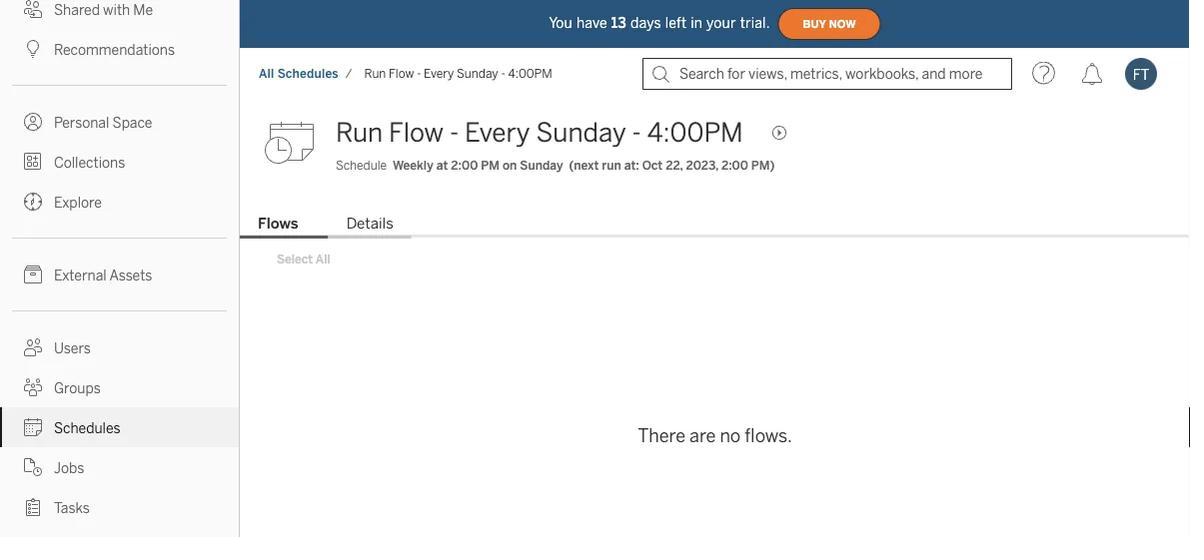 Task type: vqa. For each thing, say whether or not it's contained in the screenshot.
peterson
no



Task type: locate. For each thing, give the bounding box(es) containing it.
0 vertical spatial 4:00pm
[[508, 66, 553, 81]]

all
[[259, 66, 274, 81], [316, 253, 331, 267]]

run right /
[[365, 66, 386, 81]]

4:00pm down you
[[508, 66, 553, 81]]

have
[[577, 15, 608, 31]]

all right the select at left
[[316, 253, 331, 267]]

flow
[[389, 66, 414, 81], [389, 117, 444, 148]]

4:00pm
[[508, 66, 553, 81], [648, 117, 744, 148]]

2:00
[[451, 158, 478, 173], [722, 158, 749, 173]]

days
[[631, 15, 662, 31]]

every
[[424, 66, 454, 81], [465, 117, 531, 148]]

0 horizontal spatial every
[[424, 66, 454, 81]]

1 horizontal spatial 4:00pm
[[648, 117, 744, 148]]

0 vertical spatial schedules
[[278, 66, 339, 81]]

personal space link
[[0, 102, 239, 142]]

explore link
[[0, 182, 239, 222]]

run flow - every sunday - 4:00pm
[[365, 66, 553, 81], [336, 117, 744, 148]]

schedules
[[278, 66, 339, 81], [54, 420, 121, 437]]

with
[[103, 1, 130, 18]]

1 horizontal spatial 2:00
[[722, 158, 749, 173]]

run flow - every sunday - 4:00pm up at
[[365, 66, 553, 81]]

0 horizontal spatial 2:00
[[451, 158, 478, 173]]

no
[[720, 425, 741, 447]]

all schedules link
[[258, 65, 340, 82]]

1 horizontal spatial every
[[465, 117, 531, 148]]

0 horizontal spatial all
[[259, 66, 274, 81]]

1 vertical spatial run
[[336, 117, 383, 148]]

1 vertical spatial run flow - every sunday - 4:00pm
[[336, 117, 744, 148]]

sunday up the pm
[[457, 66, 499, 81]]

recommendations
[[54, 41, 175, 58]]

buy now button
[[779, 8, 881, 40]]

flow right /
[[389, 66, 414, 81]]

left
[[666, 15, 687, 31]]

buy
[[804, 18, 827, 30]]

run inside main content
[[336, 117, 383, 148]]

1 horizontal spatial all
[[316, 253, 331, 267]]

1 vertical spatial every
[[465, 117, 531, 148]]

external assets
[[54, 267, 152, 284]]

groups link
[[0, 368, 239, 408]]

sunday right on
[[520, 158, 563, 173]]

trial.
[[741, 15, 771, 31]]

0 vertical spatial run flow - every sunday - 4:00pm
[[365, 66, 553, 81]]

every up the pm
[[465, 117, 531, 148]]

all inside button
[[316, 253, 331, 267]]

0 horizontal spatial schedules
[[54, 420, 121, 437]]

all schedules /
[[259, 66, 353, 81]]

run
[[365, 66, 386, 81], [336, 117, 383, 148]]

(next
[[569, 158, 599, 173]]

1 horizontal spatial schedules
[[278, 66, 339, 81]]

13
[[612, 15, 627, 31]]

select all button
[[264, 248, 344, 272]]

flow inside main content
[[389, 117, 444, 148]]

- right /
[[417, 66, 421, 81]]

4:00pm up 2023,
[[648, 117, 744, 148]]

2:00 left pm)
[[722, 158, 749, 173]]

there are no flows.
[[638, 425, 793, 447]]

1 2:00 from the left
[[451, 158, 478, 173]]

personal
[[54, 114, 109, 131]]

1 vertical spatial sunday
[[536, 117, 627, 148]]

run flow - every sunday - 4:00pm element
[[359, 66, 559, 81]]

2 vertical spatial sunday
[[520, 158, 563, 173]]

run flow - every sunday - 4:00pm up schedule weekly at 2:00 pm on sunday (next run at: oct 22, 2023, 2:00 pm)
[[336, 117, 744, 148]]

flow up weekly
[[389, 117, 444, 148]]

0 horizontal spatial 4:00pm
[[508, 66, 553, 81]]

run
[[602, 158, 622, 173]]

me
[[133, 1, 153, 18]]

sunday up "(next"
[[536, 117, 627, 148]]

1 vertical spatial flow
[[389, 117, 444, 148]]

1 vertical spatial all
[[316, 253, 331, 267]]

-
[[417, 66, 421, 81], [501, 66, 506, 81], [450, 117, 459, 148], [632, 117, 642, 148]]

1 vertical spatial schedules
[[54, 420, 121, 437]]

0 vertical spatial all
[[259, 66, 274, 81]]

all up schedule image in the left of the page
[[259, 66, 274, 81]]

in
[[691, 15, 703, 31]]

0 vertical spatial flow
[[389, 66, 414, 81]]

0 vertical spatial every
[[424, 66, 454, 81]]

2:00 right at
[[451, 158, 478, 173]]

2 flow from the top
[[389, 117, 444, 148]]

there
[[638, 425, 686, 447]]

flows
[[258, 215, 299, 233]]

2 2:00 from the left
[[722, 158, 749, 173]]

1 vertical spatial 4:00pm
[[648, 117, 744, 148]]

0 vertical spatial sunday
[[457, 66, 499, 81]]

flows.
[[745, 425, 793, 447]]

your
[[707, 15, 737, 31]]

run up schedule
[[336, 117, 383, 148]]

sunday
[[457, 66, 499, 81], [536, 117, 627, 148], [520, 158, 563, 173]]

oct
[[643, 158, 663, 173]]

schedules left /
[[278, 66, 339, 81]]

groups
[[54, 380, 101, 397]]

22,
[[666, 158, 683, 173]]

pm
[[481, 158, 500, 173]]

buy now
[[804, 18, 856, 30]]

schedules link
[[0, 408, 239, 448]]

every right /
[[424, 66, 454, 81]]

schedules down groups
[[54, 420, 121, 437]]



Task type: describe. For each thing, give the bounding box(es) containing it.
- up the at:
[[632, 117, 642, 148]]

explore
[[54, 194, 102, 211]]

0 vertical spatial run
[[365, 66, 386, 81]]

users link
[[0, 328, 239, 368]]

space
[[113, 114, 152, 131]]

details
[[347, 215, 394, 233]]

at
[[437, 158, 448, 173]]

pm)
[[752, 158, 775, 173]]

users
[[54, 340, 91, 357]]

select all
[[277, 253, 331, 267]]

jobs link
[[0, 448, 239, 488]]

external assets link
[[0, 255, 239, 295]]

- down run flow - every sunday - 4:00pm element
[[450, 117, 459, 148]]

shared
[[54, 1, 100, 18]]

schedule weekly at 2:00 pm on sunday (next run at: oct 22, 2023, 2:00 pm)
[[336, 158, 775, 173]]

1 flow from the top
[[389, 66, 414, 81]]

you have 13 days left in your trial.
[[549, 15, 771, 31]]

on
[[503, 158, 517, 173]]

- up on
[[501, 66, 506, 81]]

shared with me
[[54, 1, 153, 18]]

assets
[[109, 267, 152, 284]]

schedule
[[336, 158, 387, 173]]

jobs
[[54, 460, 84, 477]]

shared with me link
[[0, 0, 239, 29]]

schedules inside schedules link
[[54, 420, 121, 437]]

now
[[830, 18, 856, 30]]

4:00pm inside main content
[[648, 117, 744, 148]]

sub-spaces tab list
[[240, 213, 1191, 239]]

are
[[690, 425, 716, 447]]

recommendations link
[[0, 29, 239, 69]]

every inside main content
[[465, 117, 531, 148]]

Search for views, metrics, workbooks, and more text field
[[643, 58, 1013, 90]]

/
[[346, 66, 353, 81]]

external
[[54, 267, 107, 284]]

personal space
[[54, 114, 152, 131]]

2023,
[[686, 158, 719, 173]]

run flow - every sunday - 4:00pm main content
[[240, 100, 1191, 538]]

collections
[[54, 154, 125, 171]]

select
[[277, 253, 313, 267]]

schedule image
[[264, 113, 324, 173]]

tasks link
[[0, 488, 239, 528]]

tasks
[[54, 500, 90, 517]]

collections link
[[0, 142, 239, 182]]

at:
[[625, 158, 640, 173]]

run flow - every sunday - 4:00pm inside main content
[[336, 117, 744, 148]]

weekly
[[393, 158, 434, 173]]

you
[[549, 15, 573, 31]]



